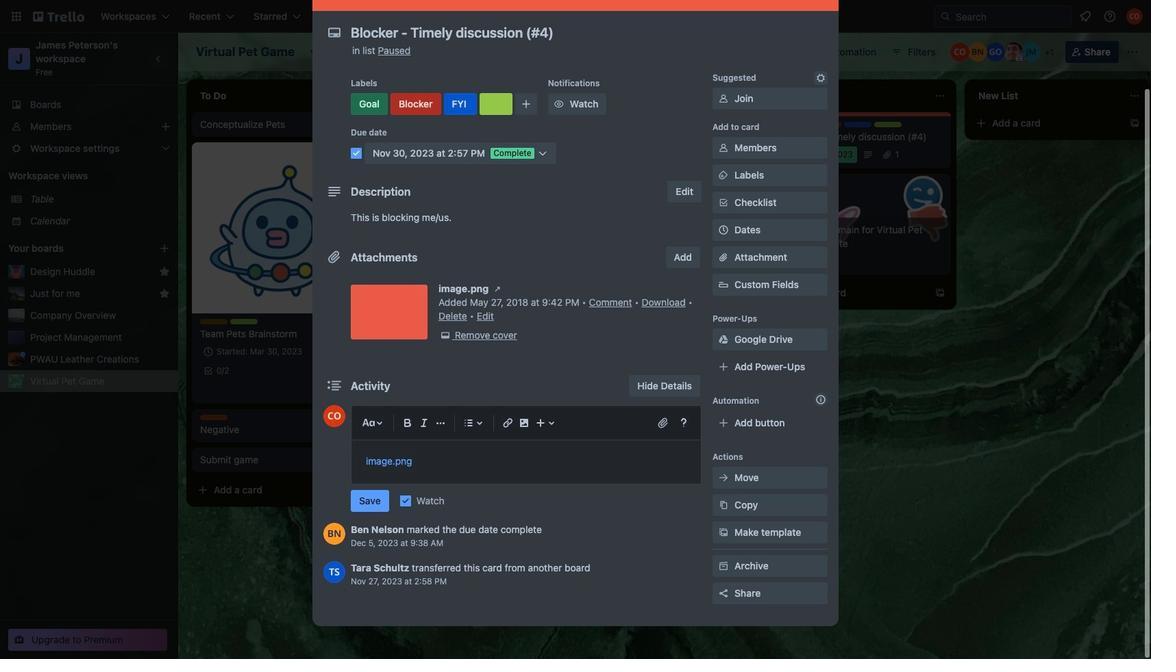 Task type: describe. For each thing, give the bounding box(es) containing it.
show menu image
[[1126, 45, 1140, 59]]

2 create from template… image from the left
[[740, 149, 751, 160]]

image image
[[516, 415, 532, 432]]

1 vertical spatial ben nelson (bennelson96) image
[[323, 524, 345, 545]]

bold ⌘b image
[[400, 415, 416, 432]]

0 vertical spatial james peterson (jamespeterson93) image
[[1004, 42, 1023, 62]]

color: yellow, title: none image
[[200, 319, 228, 325]]

Main content area, start typing to enter text. text field
[[366, 454, 687, 470]]

1 horizontal spatial color: bold lime, title: none image
[[874, 122, 902, 127]]

color: orange, title: none image
[[200, 415, 228, 421]]

0 vertical spatial color: bold lime, title: none image
[[479, 93, 512, 115]]

0 vertical spatial create from template… image
[[1129, 118, 1140, 129]]

attach and insert link image
[[656, 417, 670, 430]]

add board image
[[159, 243, 170, 254]]

christina overa (christinaovera) image
[[950, 42, 969, 62]]

more formatting image
[[432, 415, 449, 432]]

search image
[[940, 11, 951, 22]]

open information menu image
[[1103, 10, 1117, 23]]

link ⌘k image
[[500, 415, 516, 432]]

your boards with 6 items element
[[8, 241, 138, 257]]

1 starred icon image from the top
[[159, 267, 170, 278]]

0 notifications image
[[1077, 8, 1094, 25]]

gary orlando (garyorlando) image
[[986, 42, 1005, 62]]

0 horizontal spatial create from template… image
[[351, 485, 362, 496]]

0 horizontal spatial color: blue, title: "fyi" element
[[444, 93, 477, 115]]



Task type: vqa. For each thing, say whether or not it's contained in the screenshot.
Labels link
no



Task type: locate. For each thing, give the bounding box(es) containing it.
1 vertical spatial color: red, title: "blocker" element
[[814, 122, 842, 127]]

None text field
[[344, 21, 796, 45]]

text styles image
[[360, 415, 377, 432]]

primary element
[[0, 0, 1151, 33]]

Mark due date as complete checkbox
[[351, 148, 362, 159]]

Board name text field
[[189, 41, 302, 63]]

1 horizontal spatial color: blue, title: "fyi" element
[[844, 122, 872, 127]]

1 vertical spatial starred icon image
[[159, 288, 170, 299]]

christina overa (christinaovera) image inside primary element
[[1127, 8, 1143, 25]]

2 starred icon image from the top
[[159, 288, 170, 299]]

1 create from template… image from the left
[[545, 149, 556, 160]]

1 horizontal spatial christina overa (christinaovera) image
[[1127, 8, 1143, 25]]

color: blue, title: "fyi" element
[[444, 93, 477, 115], [844, 122, 872, 127]]

color: bold lime, title: "team task" element
[[230, 319, 258, 325]]

0 horizontal spatial create from template… image
[[545, 149, 556, 160]]

text formatting group
[[400, 415, 449, 432]]

jeremy miller (jeremymiller198) image
[[1022, 42, 1041, 62]]

color: green, title: "goal" element
[[351, 93, 388, 115]]

1 vertical spatial color: bold lime, title: none image
[[874, 122, 902, 127]]

tara schultz (taraschultz7) image
[[345, 382, 362, 399], [323, 562, 345, 584]]

1 vertical spatial create from template… image
[[935, 288, 946, 299]]

open help dialog image
[[676, 415, 692, 432]]

2 horizontal spatial create from template… image
[[1129, 118, 1140, 129]]

sm image
[[717, 141, 730, 155], [491, 282, 504, 296], [439, 329, 452, 343], [717, 526, 730, 540]]

0 horizontal spatial james peterson (jamespeterson93) image
[[326, 382, 343, 399]]

workspace navigation collapse icon image
[[149, 49, 169, 69]]

0 vertical spatial color: blue, title: "fyi" element
[[444, 93, 477, 115]]

1 horizontal spatial create from template… image
[[935, 288, 946, 299]]

sm image
[[814, 71, 828, 85], [717, 92, 730, 106], [552, 97, 566, 111], [717, 169, 730, 182], [717, 333, 730, 347], [717, 471, 730, 485], [717, 499, 730, 513], [717, 560, 730, 574]]

1 horizontal spatial color: red, title: "blocker" element
[[814, 122, 842, 127]]

Search field
[[951, 7, 1071, 26]]

ben nelson (bennelson96) image
[[968, 42, 987, 62], [323, 524, 345, 545]]

None checkbox
[[784, 147, 857, 163]]

color: red, title: "blocker" element
[[391, 93, 441, 115], [814, 122, 842, 127]]

0 horizontal spatial color: bold lime, title: none image
[[479, 93, 512, 115]]

editor toolbar
[[358, 413, 695, 434]]

0 vertical spatial christina overa (christinaovera) image
[[1127, 8, 1143, 25]]

christina overa (christinaovera) image left text styles icon
[[323, 406, 345, 428]]

0 horizontal spatial color: red, title: "blocker" element
[[391, 93, 441, 115]]

1 vertical spatial tara schultz (taraschultz7) image
[[323, 562, 345, 584]]

create from template… image
[[545, 149, 556, 160], [740, 149, 751, 160]]

christina overa (christinaovera) image
[[1127, 8, 1143, 25], [323, 406, 345, 428]]

0 horizontal spatial ben nelson (bennelson96) image
[[323, 524, 345, 545]]

1 horizontal spatial james peterson (jamespeterson93) image
[[1004, 42, 1023, 62]]

0 vertical spatial color: red, title: "blocker" element
[[391, 93, 441, 115]]

create from template… image
[[1129, 118, 1140, 129], [935, 288, 946, 299], [351, 485, 362, 496]]

2 vertical spatial create from template… image
[[351, 485, 362, 496]]

0 vertical spatial starred icon image
[[159, 267, 170, 278]]

christina overa (christinaovera) image right open information menu image
[[1127, 8, 1143, 25]]

0 horizontal spatial christina overa (christinaovera) image
[[323, 406, 345, 428]]

mark due date as complete image
[[351, 148, 362, 159]]

italic ⌘i image
[[416, 415, 432, 432]]

1 horizontal spatial ben nelson (bennelson96) image
[[968, 42, 987, 62]]

star or unstar board image
[[310, 47, 321, 58]]

1 vertical spatial james peterson (jamespeterson93) image
[[326, 382, 343, 399]]

0 vertical spatial ben nelson (bennelson96) image
[[968, 42, 987, 62]]

0 vertical spatial tara schultz (taraschultz7) image
[[345, 382, 362, 399]]

1 horizontal spatial create from template… image
[[740, 149, 751, 160]]

starred icon image
[[159, 267, 170, 278], [159, 288, 170, 299]]

lists image
[[460, 415, 477, 432]]

1 vertical spatial color: blue, title: "fyi" element
[[844, 122, 872, 127]]

1 vertical spatial christina overa (christinaovera) image
[[323, 406, 345, 428]]

james peterson (jamespeterson93) image
[[1004, 42, 1023, 62], [326, 382, 343, 399]]

color: bold lime, title: none image
[[479, 93, 512, 115], [874, 122, 902, 127]]



